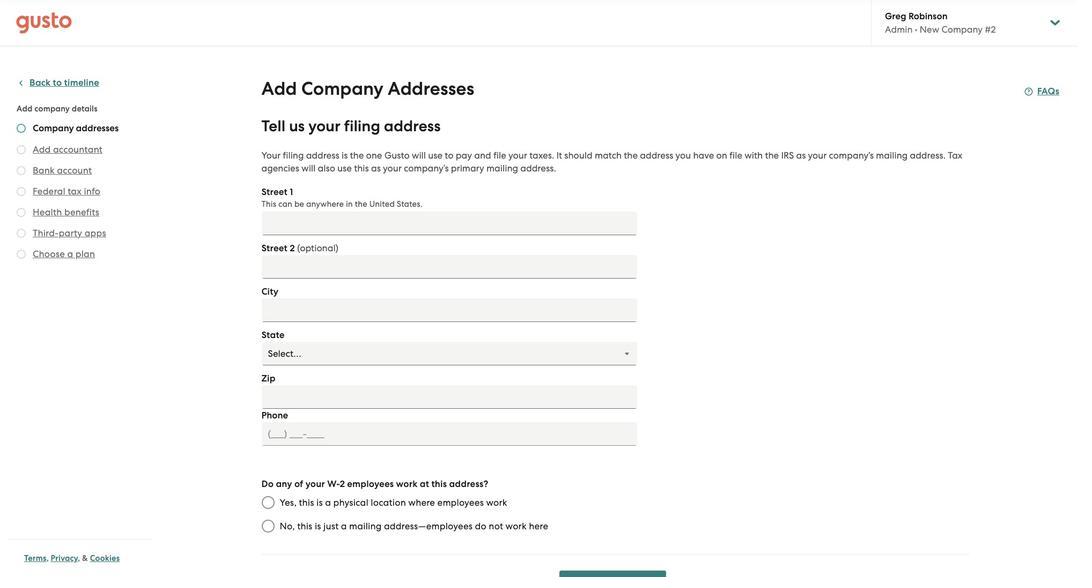 Task type: describe. For each thing, give the bounding box(es) containing it.
check image for add
[[17, 145, 26, 155]]

your right irs
[[808, 150, 827, 161]]

&
[[82, 554, 88, 564]]

united
[[369, 200, 395, 209]]

1 horizontal spatial filing
[[344, 117, 380, 136]]

city
[[262, 286, 279, 298]]

1 vertical spatial company
[[301, 78, 384, 100]]

timeline
[[64, 77, 99, 89]]

should
[[565, 150, 593, 161]]

1 horizontal spatial address.
[[910, 150, 946, 161]]

addresses
[[388, 78, 474, 100]]

back to timeline button
[[17, 77, 99, 90]]

terms
[[24, 554, 46, 564]]

company addresses
[[33, 123, 119, 134]]

0 vertical spatial as
[[796, 150, 806, 161]]

(optional)
[[297, 243, 339, 254]]

home image
[[16, 12, 72, 34]]

2 horizontal spatial mailing
[[876, 150, 908, 161]]

2 vertical spatial mailing
[[349, 521, 382, 532]]

just
[[324, 521, 339, 532]]

third-
[[33, 228, 59, 239]]

street 2 (optional)
[[262, 243, 339, 254]]

1
[[290, 187, 293, 198]]

details
[[72, 104, 97, 114]]

state
[[262, 330, 285, 341]]

No, this is just a mailing address—employees do not work here radio
[[256, 515, 280, 539]]

1 vertical spatial will
[[302, 163, 316, 174]]

bank
[[33, 165, 55, 176]]

health
[[33, 207, 62, 218]]

not
[[489, 521, 503, 532]]

phone
[[262, 410, 288, 422]]

Phone text field
[[262, 423, 637, 446]]

irs
[[781, 150, 794, 161]]

any
[[276, 479, 292, 490]]

location
[[371, 498, 406, 509]]

privacy
[[51, 554, 78, 564]]

check image for third-
[[17, 229, 26, 238]]

cookies button
[[90, 553, 120, 565]]

of
[[294, 479, 303, 490]]

1 horizontal spatial mailing
[[487, 163, 518, 174]]

is inside your filing address is the one gusto will use to pay and file your taxes. it should match the address you have on file with the irs as your company's mailing address. tax agencies will also use this as your company's primary mailing address.
[[342, 150, 348, 161]]

bank account button
[[33, 164, 92, 177]]

federal
[[33, 186, 65, 197]]

back
[[30, 77, 51, 89]]

1 horizontal spatial 2
[[340, 479, 345, 490]]

greg
[[885, 11, 907, 22]]

this right at in the left of the page
[[432, 479, 447, 490]]

the left irs
[[765, 150, 779, 161]]

here
[[529, 521, 548, 532]]

the left one
[[350, 150, 364, 161]]

admin
[[885, 24, 913, 35]]

add company addresses
[[262, 78, 474, 100]]

states.
[[397, 200, 423, 209]]

company inside list
[[33, 123, 74, 134]]

w-
[[327, 479, 340, 490]]

to inside back to timeline button
[[53, 77, 62, 89]]

your
[[262, 150, 281, 161]]

match
[[595, 150, 622, 161]]

your filing address is the one gusto will use to pay and file your taxes. it should match the address you have on file with the irs as your company's mailing address. tax agencies will also use this as your company's primary mailing address.
[[262, 150, 963, 174]]

with
[[745, 150, 763, 161]]

tax
[[948, 150, 963, 161]]

0 vertical spatial use
[[428, 150, 443, 161]]

0 horizontal spatial address
[[306, 150, 339, 161]]

2 vertical spatial work
[[506, 521, 527, 532]]

0 vertical spatial work
[[396, 479, 418, 490]]

Street 1 field
[[262, 212, 637, 236]]

cookies
[[90, 554, 120, 564]]

faqs button
[[1025, 85, 1060, 98]]

accountant
[[53, 144, 103, 155]]

yes,
[[280, 498, 297, 509]]

benefits
[[64, 207, 99, 218]]

faqs
[[1038, 86, 1060, 97]]

robinson
[[909, 11, 948, 22]]

physical
[[333, 498, 368, 509]]

1 horizontal spatial will
[[412, 150, 426, 161]]

tax
[[68, 186, 82, 197]]

agencies
[[262, 163, 299, 174]]

2 vertical spatial a
[[341, 521, 347, 532]]

gusto
[[384, 150, 410, 161]]

street for 2
[[262, 243, 288, 254]]

you
[[676, 150, 691, 161]]

plan
[[75, 249, 95, 260]]

to inside your filing address is the one gusto will use to pay and file your taxes. it should match the address you have on file with the irs as your company's mailing address. tax agencies will also use this as your company's primary mailing address.
[[445, 150, 454, 161]]

2 horizontal spatial address
[[640, 150, 673, 161]]

this inside your filing address is the one gusto will use to pay and file your taxes. it should match the address you have on file with the irs as your company's mailing address. tax agencies will also use this as your company's primary mailing address.
[[354, 163, 369, 174]]

add for add company details
[[17, 104, 32, 114]]

health benefits button
[[33, 206, 99, 219]]

yes, this is a physical location where employees work
[[280, 498, 507, 509]]

check image for choose
[[17, 250, 26, 259]]

company inside greg robinson admin • new company #2
[[942, 24, 983, 35]]

0 horizontal spatial 2
[[290, 243, 295, 254]]

no, this is just a mailing address—employees do not work here
[[280, 521, 548, 532]]



Task type: locate. For each thing, give the bounding box(es) containing it.
0 vertical spatial add
[[262, 78, 297, 100]]

use left pay
[[428, 150, 443, 161]]

employees down address?
[[438, 498, 484, 509]]

1 vertical spatial use
[[337, 163, 352, 174]]

add for add company addresses
[[262, 78, 297, 100]]

0 horizontal spatial employees
[[347, 479, 394, 490]]

is
[[342, 150, 348, 161], [317, 498, 323, 509], [315, 521, 321, 532]]

0 vertical spatial to
[[53, 77, 62, 89]]

add
[[262, 78, 297, 100], [17, 104, 32, 114], [33, 144, 51, 155]]

0 horizontal spatial filing
[[283, 150, 304, 161]]

check image left third-
[[17, 229, 26, 238]]

1 vertical spatial add
[[17, 104, 32, 114]]

0 horizontal spatial as
[[371, 163, 381, 174]]

1 vertical spatial to
[[445, 150, 454, 161]]

, left &
[[78, 554, 80, 564]]

address left you at the top right of page
[[640, 150, 673, 161]]

us
[[289, 117, 305, 136]]

address. down taxes.
[[520, 163, 556, 174]]

check image
[[17, 124, 26, 133], [17, 208, 26, 217], [17, 229, 26, 238]]

third-party apps button
[[33, 227, 106, 240]]

company down company at left top
[[33, 123, 74, 134]]

check image left 'choose'
[[17, 250, 26, 259]]

third-party apps
[[33, 228, 106, 239]]

0 horizontal spatial add
[[17, 104, 32, 114]]

add up tell
[[262, 78, 297, 100]]

filing up one
[[344, 117, 380, 136]]

1 file from the left
[[493, 150, 506, 161]]

your left taxes.
[[509, 150, 527, 161]]

as right irs
[[796, 150, 806, 161]]

the right in
[[355, 200, 367, 209]]

do
[[262, 479, 274, 490]]

check image
[[17, 145, 26, 155], [17, 166, 26, 175], [17, 187, 26, 196], [17, 250, 26, 259]]

to right back
[[53, 77, 62, 89]]

a down w-
[[325, 498, 331, 509]]

2 check image from the top
[[17, 166, 26, 175]]

filing
[[344, 117, 380, 136], [283, 150, 304, 161]]

#2
[[985, 24, 996, 35]]

4 check image from the top
[[17, 250, 26, 259]]

your right us
[[308, 117, 341, 136]]

0 vertical spatial is
[[342, 150, 348, 161]]

federal tax info
[[33, 186, 100, 197]]

the right the match
[[624, 150, 638, 161]]

this
[[354, 163, 369, 174], [432, 479, 447, 490], [299, 498, 314, 509], [297, 521, 313, 532]]

filing up agencies
[[283, 150, 304, 161]]

primary
[[451, 163, 484, 174]]

add accountant button
[[33, 143, 103, 156]]

0 vertical spatial a
[[67, 249, 73, 260]]

0 vertical spatial will
[[412, 150, 426, 161]]

0 vertical spatial check image
[[17, 124, 26, 133]]

this down one
[[354, 163, 369, 174]]

0 horizontal spatial ,
[[46, 554, 49, 564]]

tell us your filing address
[[262, 117, 441, 136]]

your
[[308, 117, 341, 136], [509, 150, 527, 161], [808, 150, 827, 161], [383, 163, 402, 174], [306, 479, 325, 490]]

1 vertical spatial filing
[[283, 150, 304, 161]]

taxes.
[[530, 150, 554, 161]]

is left one
[[342, 150, 348, 161]]

1 horizontal spatial company's
[[829, 150, 874, 161]]

1 horizontal spatial address
[[384, 117, 441, 136]]

0 horizontal spatial a
[[67, 249, 73, 260]]

have
[[693, 150, 714, 161]]

new
[[920, 24, 939, 35]]

street for 1
[[262, 187, 288, 198]]

2 street from the top
[[262, 243, 288, 254]]

also
[[318, 163, 335, 174]]

do any of your w-2 employees work at this address?
[[262, 479, 488, 490]]

company left '#2' at top
[[942, 24, 983, 35]]

a right 'just'
[[341, 521, 347, 532]]

info
[[84, 186, 100, 197]]

1 vertical spatial street
[[262, 243, 288, 254]]

address?
[[449, 479, 488, 490]]

file right on
[[730, 150, 743, 161]]

1 horizontal spatial employees
[[438, 498, 484, 509]]

add company details
[[17, 104, 97, 114]]

work left at in the left of the page
[[396, 479, 418, 490]]

party
[[59, 228, 82, 239]]

as
[[796, 150, 806, 161], [371, 163, 381, 174]]

a
[[67, 249, 73, 260], [325, 498, 331, 509], [341, 521, 347, 532]]

2 vertical spatial company
[[33, 123, 74, 134]]

1 check image from the top
[[17, 145, 26, 155]]

filing inside your filing address is the one gusto will use to pay and file your taxes. it should match the address you have on file with the irs as your company's mailing address. tax agencies will also use this as your company's primary mailing address.
[[283, 150, 304, 161]]

0 horizontal spatial will
[[302, 163, 316, 174]]

as down one
[[371, 163, 381, 174]]

2 vertical spatial is
[[315, 521, 321, 532]]

0 horizontal spatial mailing
[[349, 521, 382, 532]]

no,
[[280, 521, 295, 532]]

1 horizontal spatial company
[[301, 78, 384, 100]]

and
[[474, 150, 491, 161]]

a inside button
[[67, 249, 73, 260]]

1 vertical spatial work
[[486, 498, 507, 509]]

be
[[294, 200, 304, 209]]

will
[[412, 150, 426, 161], [302, 163, 316, 174]]

add for add accountant
[[33, 144, 51, 155]]

choose
[[33, 249, 65, 260]]

on
[[717, 150, 727, 161]]

2 check image from the top
[[17, 208, 26, 217]]

check image down the add company details
[[17, 124, 26, 133]]

check image for health
[[17, 208, 26, 217]]

0 horizontal spatial to
[[53, 77, 62, 89]]

company up tell us your filing address
[[301, 78, 384, 100]]

0 horizontal spatial company
[[33, 123, 74, 134]]

to
[[53, 77, 62, 89], [445, 150, 454, 161]]

is for just
[[315, 521, 321, 532]]

account
[[57, 165, 92, 176]]

2 horizontal spatial add
[[262, 78, 297, 100]]

0 horizontal spatial use
[[337, 163, 352, 174]]

0 vertical spatial address.
[[910, 150, 946, 161]]

1 horizontal spatial add
[[33, 144, 51, 155]]

•
[[915, 24, 918, 35]]

1 horizontal spatial as
[[796, 150, 806, 161]]

1 horizontal spatial use
[[428, 150, 443, 161]]

2 up physical
[[340, 479, 345, 490]]

employees
[[347, 479, 394, 490], [438, 498, 484, 509]]

check image left federal
[[17, 187, 26, 196]]

1 , from the left
[[46, 554, 49, 564]]

2 vertical spatial add
[[33, 144, 51, 155]]

privacy link
[[51, 554, 78, 564]]

company
[[34, 104, 70, 114]]

check image for bank
[[17, 166, 26, 175]]

bank account
[[33, 165, 92, 176]]

your down gusto
[[383, 163, 402, 174]]

2 , from the left
[[78, 554, 80, 564]]

2 vertical spatial check image
[[17, 229, 26, 238]]

1 vertical spatial address.
[[520, 163, 556, 174]]

do
[[475, 521, 487, 532]]

your right of
[[306, 479, 325, 490]]

address. left tax
[[910, 150, 946, 161]]

0 vertical spatial 2
[[290, 243, 295, 254]]

0 vertical spatial company
[[942, 24, 983, 35]]

0 horizontal spatial company's
[[404, 163, 449, 174]]

where
[[408, 498, 435, 509]]

is left 'just'
[[315, 521, 321, 532]]

one
[[366, 150, 382, 161]]

company's
[[829, 150, 874, 161], [404, 163, 449, 174]]

0 horizontal spatial file
[[493, 150, 506, 161]]

terms link
[[24, 554, 46, 564]]

will right gusto
[[412, 150, 426, 161]]

address—employees
[[384, 521, 473, 532]]

1 check image from the top
[[17, 124, 26, 133]]

company
[[942, 24, 983, 35], [301, 78, 384, 100], [33, 123, 74, 134]]

street up this
[[262, 187, 288, 198]]

is left physical
[[317, 498, 323, 509]]

work up not
[[486, 498, 507, 509]]

1 vertical spatial a
[[325, 498, 331, 509]]

to left pay
[[445, 150, 454, 161]]

choose a plan
[[33, 249, 95, 260]]

at
[[420, 479, 429, 490]]

street left (optional)
[[262, 243, 288, 254]]

choose a plan button
[[33, 248, 95, 261]]

add left company at left top
[[17, 104, 32, 114]]

pay
[[456, 150, 472, 161]]

1 horizontal spatial file
[[730, 150, 743, 161]]

terms , privacy , & cookies
[[24, 554, 120, 564]]

0 vertical spatial filing
[[344, 117, 380, 136]]

0 vertical spatial employees
[[347, 479, 394, 490]]

apps
[[85, 228, 106, 239]]

check image left the health
[[17, 208, 26, 217]]

2
[[290, 243, 295, 254], [340, 479, 345, 490]]

street inside street 1 this can be anywhere in the united states.
[[262, 187, 288, 198]]

is for a
[[317, 498, 323, 509]]

file right and
[[493, 150, 506, 161]]

greg robinson admin • new company #2
[[885, 11, 996, 35]]

this right yes,
[[299, 498, 314, 509]]

tell
[[262, 117, 285, 136]]

check image for federal
[[17, 187, 26, 196]]

1 vertical spatial company's
[[404, 163, 449, 174]]

this right no,
[[297, 521, 313, 532]]

1 vertical spatial check image
[[17, 208, 26, 217]]

this
[[262, 200, 276, 209]]

company addresses list
[[17, 123, 149, 263]]

add up bank
[[33, 144, 51, 155]]

back to timeline
[[30, 77, 99, 89]]

anywhere
[[306, 200, 344, 209]]

a left plan
[[67, 249, 73, 260]]

addresses
[[76, 123, 119, 134]]

check image left add accountant
[[17, 145, 26, 155]]

the
[[350, 150, 364, 161], [624, 150, 638, 161], [765, 150, 779, 161], [355, 200, 367, 209]]

add accountant
[[33, 144, 103, 155]]

3 check image from the top
[[17, 187, 26, 196]]

0 vertical spatial street
[[262, 187, 288, 198]]

1 street from the top
[[262, 187, 288, 198]]

will left the also
[[302, 163, 316, 174]]

mailing
[[876, 150, 908, 161], [487, 163, 518, 174], [349, 521, 382, 532]]

work right not
[[506, 521, 527, 532]]

2 horizontal spatial company
[[942, 24, 983, 35]]

1 vertical spatial as
[[371, 163, 381, 174]]

,
[[46, 554, 49, 564], [78, 554, 80, 564]]

address up the also
[[306, 150, 339, 161]]

1 horizontal spatial a
[[325, 498, 331, 509]]

1 vertical spatial is
[[317, 498, 323, 509]]

in
[[346, 200, 353, 209]]

1 horizontal spatial ,
[[78, 554, 80, 564]]

Yes, this is a physical location where employees work radio
[[256, 491, 280, 515]]

federal tax info button
[[33, 185, 100, 198]]

street 1 this can be anywhere in the united states.
[[262, 187, 423, 209]]

2 file from the left
[[730, 150, 743, 161]]

, left privacy
[[46, 554, 49, 564]]

check image left bank
[[17, 166, 26, 175]]

address up gusto
[[384, 117, 441, 136]]

1 vertical spatial mailing
[[487, 163, 518, 174]]

City field
[[262, 299, 637, 322]]

1 vertical spatial 2
[[340, 479, 345, 490]]

0 vertical spatial mailing
[[876, 150, 908, 161]]

3 check image from the top
[[17, 229, 26, 238]]

0 horizontal spatial address.
[[520, 163, 556, 174]]

employees up location
[[347, 479, 394, 490]]

use right the also
[[337, 163, 352, 174]]

0 vertical spatial company's
[[829, 150, 874, 161]]

the inside street 1 this can be anywhere in the united states.
[[355, 200, 367, 209]]

1 vertical spatial employees
[[438, 498, 484, 509]]

zip
[[262, 373, 276, 385]]

can
[[278, 200, 292, 209]]

1 horizontal spatial to
[[445, 150, 454, 161]]

2 left (optional)
[[290, 243, 295, 254]]

health benefits
[[33, 207, 99, 218]]

2 horizontal spatial a
[[341, 521, 347, 532]]

add inside "button"
[[33, 144, 51, 155]]

Street 2 field
[[262, 255, 637, 279]]

Zip field
[[262, 386, 637, 409]]



Task type: vqa. For each thing, say whether or not it's contained in the screenshot.
broken
no



